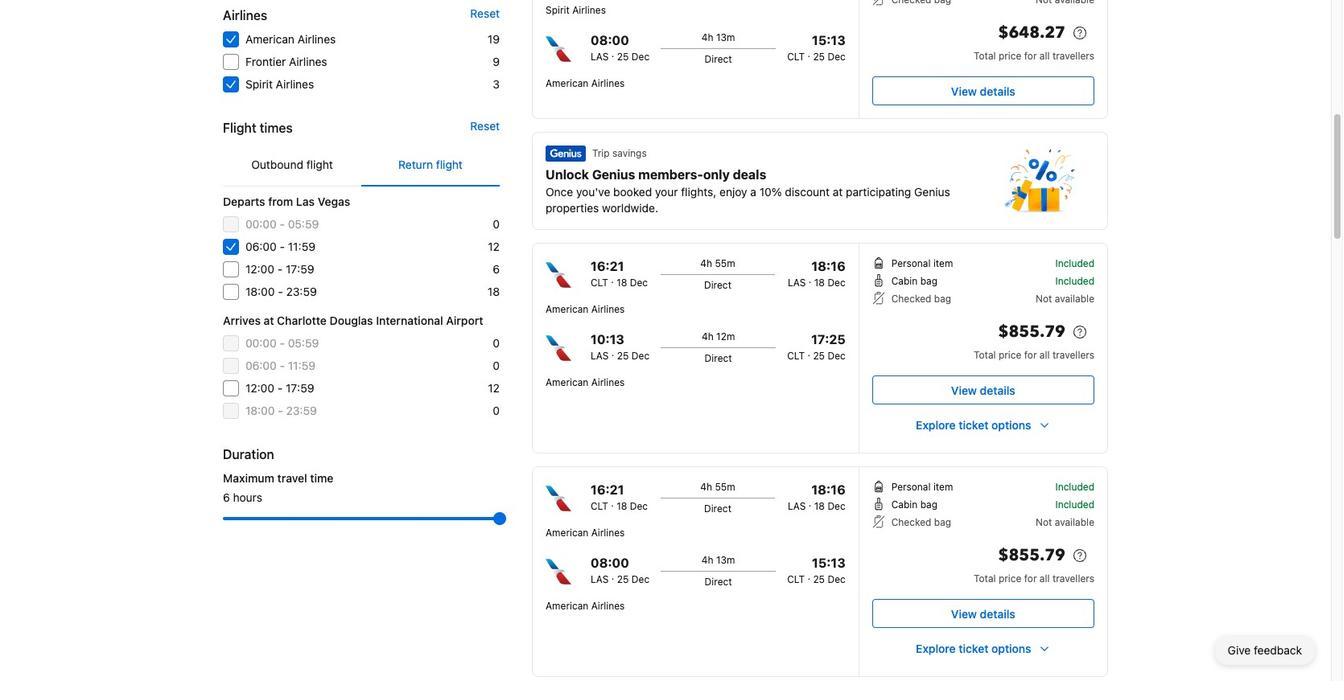 Task type: locate. For each thing, give the bounding box(es) containing it.
0 vertical spatial 18:16 las . 18 dec
[[788, 259, 846, 289]]

06:00 - 11:59 down charlotte
[[246, 359, 316, 373]]

total for 15:13
[[974, 573, 996, 585]]

2 12:00 - 17:59 from the top
[[246, 382, 314, 395]]

18:00 - 23:59 for at
[[246, 404, 317, 418]]

1 vertical spatial 12:00 - 17:59
[[246, 382, 314, 395]]

2 12 from the top
[[488, 382, 500, 395]]

1 vertical spatial explore ticket options
[[916, 642, 1032, 656]]

12:00 - 17:59 for at
[[246, 382, 314, 395]]

dec inside 17:25 clt . 25 dec
[[828, 350, 846, 362]]

2 $855.79 from the top
[[999, 545, 1066, 567]]

1 total from the top
[[974, 50, 996, 62]]

from
[[268, 195, 293, 208]]

3 included from the top
[[1056, 481, 1095, 493]]

1 vertical spatial total price for all travellers
[[974, 349, 1095, 361]]

return flight
[[399, 158, 463, 171]]

0 vertical spatial 4h 13m
[[702, 31, 735, 43]]

2 vertical spatial all
[[1040, 573, 1050, 585]]

0 vertical spatial explore ticket options
[[916, 419, 1032, 432]]

05:59 down charlotte
[[288, 336, 319, 350]]

2 17:59 from the top
[[286, 382, 314, 395]]

0 vertical spatial 00:00 - 05:59
[[246, 217, 319, 231]]

members-
[[639, 167, 703, 182]]

18:00 - 23:59 up charlotte
[[246, 285, 317, 299]]

1 vertical spatial 55m
[[715, 481, 736, 493]]

05:59 for las
[[288, 217, 319, 231]]

17:59 up charlotte
[[286, 262, 314, 276]]

0 vertical spatial spirit airlines
[[546, 4, 606, 16]]

2 18:00 from the top
[[246, 404, 275, 418]]

4h 13m
[[702, 31, 735, 43], [702, 555, 735, 567]]

6 inside maximum travel time 6 hours
[[223, 491, 230, 505]]

0 vertical spatial view details
[[951, 84, 1016, 98]]

las
[[591, 51, 609, 63], [788, 277, 806, 289], [591, 350, 609, 362], [788, 501, 806, 513], [591, 574, 609, 586]]

4h
[[702, 31, 714, 43], [701, 258, 712, 270], [702, 331, 714, 343], [701, 481, 712, 493], [702, 555, 714, 567]]

1 vertical spatial 08:00
[[591, 556, 629, 571]]

1 15:13 from the top
[[812, 33, 846, 47]]

enjoy
[[720, 185, 748, 199]]

1 available from the top
[[1055, 293, 1095, 305]]

details for 17:25
[[980, 384, 1016, 397]]

view details for 17:25
[[951, 384, 1016, 397]]

1 vertical spatial not
[[1036, 517, 1053, 529]]

10%
[[760, 185, 782, 199]]

flights,
[[681, 185, 717, 199]]

06:00 for departs
[[246, 240, 277, 254]]

0 vertical spatial 18:00
[[246, 285, 275, 299]]

0 vertical spatial 16:21 clt . 18 dec
[[591, 259, 648, 289]]

price
[[999, 50, 1022, 62], [999, 349, 1022, 361], [999, 573, 1022, 585]]

1 vertical spatial not available
[[1036, 517, 1095, 529]]

2 vertical spatial total
[[974, 573, 996, 585]]

2 details from the top
[[980, 384, 1016, 397]]

06:00 down arrives
[[246, 359, 277, 373]]

23:59 for las
[[286, 285, 317, 299]]

at
[[833, 185, 843, 199], [264, 314, 274, 328]]

2 05:59 from the top
[[288, 336, 319, 350]]

3 view details button from the top
[[872, 600, 1095, 629]]

0 vertical spatial price
[[999, 50, 1022, 62]]

2 all from the top
[[1040, 349, 1050, 361]]

1 explore ticket options from the top
[[916, 419, 1032, 432]]

1 vertical spatial view details
[[951, 384, 1016, 397]]

1 vertical spatial 00:00 - 05:59
[[246, 336, 319, 350]]

2 travellers from the top
[[1053, 349, 1095, 361]]

6
[[493, 262, 500, 276], [223, 491, 230, 505]]

18:16 las . 18 dec
[[788, 259, 846, 289], [788, 483, 846, 513]]

0 vertical spatial 23:59
[[286, 285, 317, 299]]

0 vertical spatial ticket
[[959, 419, 989, 432]]

11:59 for las
[[288, 240, 316, 254]]

0 vertical spatial not available
[[1036, 293, 1095, 305]]

0 vertical spatial personal item
[[892, 258, 953, 270]]

18:00 up duration
[[246, 404, 275, 418]]

12:00 - 17:59 up charlotte
[[246, 262, 314, 276]]

2 18:16 from the top
[[812, 483, 846, 497]]

05:59 down las
[[288, 217, 319, 231]]

1 vertical spatial 15:13
[[812, 556, 846, 571]]

0
[[493, 217, 500, 231], [493, 336, 500, 350], [493, 359, 500, 373], [493, 404, 500, 418]]

06:00 - 11:59 for at
[[246, 359, 316, 373]]

unlock genius members-only deals once you've booked your flights, enjoy a 10% discount at participating genius properties worldwide.
[[546, 167, 951, 215]]

2 ticket from the top
[[959, 642, 989, 656]]

00:00 for arrives
[[246, 336, 277, 350]]

0 vertical spatial 18:16
[[812, 259, 846, 274]]

american
[[246, 32, 295, 46], [546, 77, 589, 89], [546, 303, 589, 316], [546, 377, 589, 389], [546, 527, 589, 539], [546, 601, 589, 613]]

once
[[546, 185, 573, 199]]

1 vertical spatial reset
[[470, 119, 500, 133]]

12 for 12:00 - 17:59
[[488, 382, 500, 395]]

included
[[1056, 258, 1095, 270], [1056, 275, 1095, 287], [1056, 481, 1095, 493], [1056, 499, 1095, 511]]

0 vertical spatial $855.79
[[999, 321, 1066, 343]]

2 vertical spatial view
[[951, 607, 977, 621]]

flight inside "button"
[[306, 158, 333, 171]]

1 4h 13m from the top
[[702, 31, 735, 43]]

4 included from the top
[[1056, 499, 1095, 511]]

18
[[617, 277, 627, 289], [814, 277, 825, 289], [488, 285, 500, 299], [617, 501, 627, 513], [814, 501, 825, 513]]

18:00 for departs
[[246, 285, 275, 299]]

cabin bag
[[892, 275, 938, 287], [892, 499, 938, 511]]

view details
[[951, 84, 1016, 98], [951, 384, 1016, 397], [951, 607, 1016, 621]]

checked bag for 17:25
[[892, 293, 952, 305]]

view
[[951, 84, 977, 98], [951, 384, 977, 397], [951, 607, 977, 621]]

1 12:00 - 17:59 from the top
[[246, 262, 314, 276]]

3 for from the top
[[1025, 573, 1037, 585]]

1 vertical spatial spirit airlines
[[246, 77, 314, 91]]

2 reset button from the top
[[470, 118, 500, 134]]

flight up las
[[306, 158, 333, 171]]

12:00 up arrives
[[246, 262, 274, 276]]

12:00
[[246, 262, 274, 276], [246, 382, 274, 395]]

total
[[974, 50, 996, 62], [974, 349, 996, 361], [974, 573, 996, 585]]

3 travellers from the top
[[1053, 573, 1095, 585]]

departs from las vegas
[[223, 195, 350, 208]]

16:21 clt . 18 dec
[[591, 259, 648, 289], [591, 483, 648, 513]]

0 vertical spatial 15:13
[[812, 33, 846, 47]]

price for 15:13
[[999, 573, 1022, 585]]

06:00 - 11:59 down the from
[[246, 240, 316, 254]]

view details button
[[872, 76, 1095, 105], [872, 376, 1095, 405], [872, 600, 1095, 629]]

1 vertical spatial personal
[[892, 481, 931, 493]]

reset down 3
[[470, 119, 500, 133]]

1 vertical spatial cabin bag
[[892, 499, 938, 511]]

all for 17:25
[[1040, 349, 1050, 361]]

0 vertical spatial cabin
[[892, 275, 918, 287]]

11:59 down charlotte
[[288, 359, 316, 373]]

23:59
[[286, 285, 317, 299], [286, 404, 317, 418]]

06:00
[[246, 240, 277, 254], [246, 359, 277, 373]]

1 horizontal spatial spirit
[[546, 4, 570, 16]]

2 16:21 from the top
[[591, 483, 624, 497]]

2 personal from the top
[[892, 481, 931, 493]]

3 view from the top
[[951, 607, 977, 621]]

12:00 for departs
[[246, 262, 274, 276]]

1 vertical spatial view
[[951, 384, 977, 397]]

1 not from the top
[[1036, 293, 1053, 305]]

08:00
[[591, 33, 629, 47], [591, 556, 629, 571]]

1 vertical spatial 4h 55m
[[701, 481, 736, 493]]

total for 17:25
[[974, 349, 996, 361]]

55m
[[715, 258, 736, 270], [715, 481, 736, 493]]

1 vertical spatial 18:00 - 23:59
[[246, 404, 317, 418]]

3 price from the top
[[999, 573, 1022, 585]]

checked bag
[[892, 293, 952, 305], [892, 517, 952, 529]]

at right the discount
[[833, 185, 843, 199]]

0 vertical spatial total price for all travellers
[[974, 50, 1095, 62]]

18:00 up arrives
[[246, 285, 275, 299]]

explore for 15:13
[[916, 642, 956, 656]]

not
[[1036, 293, 1053, 305], [1036, 517, 1053, 529]]

0 vertical spatial genius
[[592, 167, 635, 182]]

1 vertical spatial 06:00 - 11:59
[[246, 359, 316, 373]]

airlines
[[573, 4, 606, 16], [223, 8, 267, 23], [298, 32, 336, 46], [289, 55, 327, 68], [276, 77, 314, 91], [591, 77, 625, 89], [591, 303, 625, 316], [591, 377, 625, 389], [591, 527, 625, 539], [591, 601, 625, 613]]

0 vertical spatial view details button
[[872, 76, 1095, 105]]

dec
[[632, 51, 650, 63], [828, 51, 846, 63], [630, 277, 648, 289], [828, 277, 846, 289], [632, 350, 650, 362], [828, 350, 846, 362], [630, 501, 648, 513], [828, 501, 846, 513], [632, 574, 650, 586], [828, 574, 846, 586]]

00:00 - 05:59 for from
[[246, 217, 319, 231]]

item for 15:13
[[934, 481, 953, 493]]

bag
[[921, 275, 938, 287], [934, 293, 952, 305], [921, 499, 938, 511], [934, 517, 952, 529]]

12:00 - 17:59 down charlotte
[[246, 382, 314, 395]]

1 vertical spatial price
[[999, 349, 1022, 361]]

1 horizontal spatial at
[[833, 185, 843, 199]]

0 vertical spatial checked bag
[[892, 293, 952, 305]]

las inside the 10:13 las . 25 dec
[[591, 350, 609, 362]]

1 explore from the top
[[916, 419, 956, 432]]

2 view details button from the top
[[872, 376, 1095, 405]]

options
[[992, 419, 1032, 432], [992, 642, 1032, 656]]

0 horizontal spatial 6
[[223, 491, 230, 505]]

2 vertical spatial view details button
[[872, 600, 1095, 629]]

23:59 up "travel" at the bottom of the page
[[286, 404, 317, 418]]

$855.79 region
[[872, 320, 1095, 349], [872, 543, 1095, 572]]

1 vertical spatial view details button
[[872, 376, 1095, 405]]

2 cabin bag from the top
[[892, 499, 938, 511]]

16:21 for 10:13
[[591, 259, 624, 274]]

1 vertical spatial 11:59
[[288, 359, 316, 373]]

1 reset button from the top
[[470, 6, 500, 22]]

0 vertical spatial 06:00
[[246, 240, 277, 254]]

11:59 for charlotte
[[288, 359, 316, 373]]

checked for 15:13
[[892, 517, 932, 529]]

1 $855.79 from the top
[[999, 321, 1066, 343]]

1 12:00 from the top
[[246, 262, 274, 276]]

trip savings
[[592, 147, 647, 159]]

personal
[[892, 258, 931, 270], [892, 481, 931, 493]]

personal for 15:13
[[892, 481, 931, 493]]

checked for 17:25
[[892, 293, 932, 305]]

at inside unlock genius members-only deals once you've booked your flights, enjoy a 10% discount at participating genius properties worldwide.
[[833, 185, 843, 199]]

0 vertical spatial $855.79 region
[[872, 320, 1095, 349]]

1 vertical spatial personal item
[[892, 481, 953, 493]]

genius right "participating"
[[915, 185, 951, 199]]

17:59 for charlotte
[[286, 382, 314, 395]]

personal item for 15:13
[[892, 481, 953, 493]]

1 vertical spatial 4h 13m
[[702, 555, 735, 567]]

1 18:00 - 23:59 from the top
[[246, 285, 317, 299]]

17:59 down charlotte
[[286, 382, 314, 395]]

2 11:59 from the top
[[288, 359, 316, 373]]

2 00:00 - 05:59 from the top
[[246, 336, 319, 350]]

1 vertical spatial checked bag
[[892, 517, 952, 529]]

1 vertical spatial explore ticket options button
[[872, 635, 1095, 664]]

not available
[[1036, 293, 1095, 305], [1036, 517, 1095, 529]]

2 cabin from the top
[[892, 499, 918, 511]]

available
[[1055, 293, 1095, 305], [1055, 517, 1095, 529]]

1 checked from the top
[[892, 293, 932, 305]]

trip
[[592, 147, 610, 159]]

1 06:00 from the top
[[246, 240, 277, 254]]

0 vertical spatial 16:21
[[591, 259, 624, 274]]

reset
[[470, 6, 500, 20], [470, 119, 500, 133]]

06:00 down departs
[[246, 240, 277, 254]]

4 0 from the top
[[493, 404, 500, 418]]

1 vertical spatial all
[[1040, 349, 1050, 361]]

international
[[376, 314, 443, 328]]

reset up 19
[[470, 6, 500, 20]]

0 vertical spatial reset
[[470, 6, 500, 20]]

outbound flight
[[251, 158, 333, 171]]

.
[[612, 47, 615, 60], [808, 47, 811, 60], [611, 274, 614, 286], [809, 274, 812, 286], [612, 347, 615, 359], [808, 347, 811, 359], [611, 497, 614, 510], [809, 497, 812, 510], [612, 571, 615, 583], [808, 571, 811, 583]]

1 16:21 from the top
[[591, 259, 624, 274]]

2 checked from the top
[[892, 517, 932, 529]]

0 vertical spatial reset button
[[470, 6, 500, 22]]

25 inside 17:25 clt . 25 dec
[[813, 350, 825, 362]]

2 total from the top
[[974, 349, 996, 361]]

maximum
[[223, 472, 274, 485]]

1 cabin bag from the top
[[892, 275, 938, 287]]

view details button for 15:13
[[872, 600, 1095, 629]]

18:16 las . 18 dec for 17:25
[[788, 259, 846, 289]]

2 available from the top
[[1055, 517, 1095, 529]]

3 details from the top
[[980, 607, 1016, 621]]

1 checked bag from the top
[[892, 293, 952, 305]]

0 vertical spatial 08:00 las . 25 dec
[[591, 33, 650, 63]]

1 vertical spatial 13m
[[716, 555, 735, 567]]

1 00:00 from the top
[[246, 217, 277, 231]]

2 total price for all travellers from the top
[[974, 349, 1095, 361]]

reset button down 3
[[470, 118, 500, 134]]

checked
[[892, 293, 932, 305], [892, 517, 932, 529]]

1 vertical spatial 16:21 clt . 18 dec
[[591, 483, 648, 513]]

2 explore ticket options from the top
[[916, 642, 1032, 656]]

options for 17:25
[[992, 419, 1032, 432]]

flight
[[223, 121, 257, 135]]

flight
[[306, 158, 333, 171], [436, 158, 463, 171]]

23:59 up charlotte
[[286, 285, 317, 299]]

2 vertical spatial view details
[[951, 607, 1016, 621]]

travel
[[277, 472, 307, 485]]

1 55m from the top
[[715, 258, 736, 270]]

$855.79 region for 17:25
[[872, 320, 1095, 349]]

1 item from the top
[[934, 258, 953, 270]]

55m for 17:25
[[715, 258, 736, 270]]

1 $855.79 region from the top
[[872, 320, 1095, 349]]

18:00
[[246, 285, 275, 299], [246, 404, 275, 418]]

1 vertical spatial reset button
[[470, 118, 500, 134]]

flight right return
[[436, 158, 463, 171]]

11:59
[[288, 240, 316, 254], [288, 359, 316, 373]]

1 vertical spatial $855.79 region
[[872, 543, 1095, 572]]

00:00
[[246, 217, 277, 231], [246, 336, 277, 350]]

1 vertical spatial 08:00 las . 25 dec
[[591, 556, 650, 586]]

0 vertical spatial 08:00
[[591, 33, 629, 47]]

1 vertical spatial 12
[[488, 382, 500, 395]]

1 05:59 from the top
[[288, 217, 319, 231]]

2 price from the top
[[999, 349, 1022, 361]]

2 flight from the left
[[436, 158, 463, 171]]

2 reset from the top
[[470, 119, 500, 133]]

view details button for 17:25
[[872, 376, 1095, 405]]

frontier airlines
[[246, 55, 327, 68]]

18:00 - 23:59 up duration
[[246, 404, 317, 418]]

reset button for airlines
[[470, 6, 500, 22]]

00:00 - 05:59 down charlotte
[[246, 336, 319, 350]]

1 vertical spatial available
[[1055, 517, 1095, 529]]

08:00 las . 25 dec
[[591, 33, 650, 63], [591, 556, 650, 586]]

2 view details from the top
[[951, 384, 1016, 397]]

2 item from the top
[[934, 481, 953, 493]]

1 price from the top
[[999, 50, 1022, 62]]

1 vertical spatial 12:00
[[246, 382, 274, 395]]

10:13 las . 25 dec
[[591, 332, 650, 362]]

1 vertical spatial $855.79
[[999, 545, 1066, 567]]

00:00 down departs
[[246, 217, 277, 231]]

price for 17:25
[[999, 349, 1022, 361]]

for for 17:25
[[1025, 349, 1037, 361]]

not available for 15:13
[[1036, 517, 1095, 529]]

1 vertical spatial cabin
[[892, 499, 918, 511]]

discount
[[785, 185, 830, 199]]

00:00 - 05:59
[[246, 217, 319, 231], [246, 336, 319, 350]]

0 vertical spatial cabin bag
[[892, 275, 938, 287]]

1 0 from the top
[[493, 217, 500, 231]]

reset button up 19
[[470, 6, 500, 22]]

genius down trip savings on the top left of page
[[592, 167, 635, 182]]

12:00 - 17:59 for from
[[246, 262, 314, 276]]

0 vertical spatial details
[[980, 84, 1016, 98]]

12:00 - 17:59
[[246, 262, 314, 276], [246, 382, 314, 395]]

give feedback button
[[1215, 637, 1315, 666]]

3
[[493, 77, 500, 91]]

12
[[488, 240, 500, 254], [488, 382, 500, 395]]

2 explore ticket options button from the top
[[872, 635, 1095, 664]]

1 vertical spatial 17:59
[[286, 382, 314, 395]]

2 16:21 clt . 18 dec from the top
[[591, 483, 648, 513]]

1 vertical spatial item
[[934, 481, 953, 493]]

total price for all travellers for 17:25
[[974, 349, 1095, 361]]

1 options from the top
[[992, 419, 1032, 432]]

1 vertical spatial ticket
[[959, 642, 989, 656]]

-
[[280, 217, 285, 231], [280, 240, 285, 254], [278, 262, 283, 276], [278, 285, 283, 299], [280, 336, 285, 350], [280, 359, 285, 373], [278, 382, 283, 395], [278, 404, 283, 418]]

flight inside button
[[436, 158, 463, 171]]

1 reset from the top
[[470, 6, 500, 20]]

checked bag for 15:13
[[892, 517, 952, 529]]

1 explore ticket options button from the top
[[872, 411, 1095, 440]]

1 vertical spatial total
[[974, 349, 996, 361]]

not available for 17:25
[[1036, 293, 1095, 305]]

2 18:00 - 23:59 from the top
[[246, 404, 317, 418]]

55m for 15:13
[[715, 481, 736, 493]]

2 view from the top
[[951, 384, 977, 397]]

12:00 up duration
[[246, 382, 274, 395]]

1 vertical spatial at
[[264, 314, 274, 328]]

11:59 down las
[[288, 240, 316, 254]]

tab list
[[223, 144, 500, 188]]

1 vertical spatial 05:59
[[288, 336, 319, 350]]

explore ticket options for 15:13
[[916, 642, 1032, 656]]

all
[[1040, 50, 1050, 62], [1040, 349, 1050, 361], [1040, 573, 1050, 585]]

worldwide.
[[602, 201, 658, 215]]

18:00 - 23:59 for from
[[246, 285, 317, 299]]

1 vertical spatial details
[[980, 384, 1016, 397]]

0 vertical spatial explore
[[916, 419, 956, 432]]

1 vertical spatial 15:13 clt . 25 dec
[[787, 556, 846, 586]]

spirit airlines
[[546, 4, 606, 16], [246, 77, 314, 91]]

$855.79 for 17:25
[[999, 321, 1066, 343]]

0 vertical spatial 6
[[493, 262, 500, 276]]

25
[[617, 51, 629, 63], [813, 51, 825, 63], [617, 350, 629, 362], [813, 350, 825, 362], [617, 574, 629, 586], [813, 574, 825, 586]]

2 $855.79 region from the top
[[872, 543, 1095, 572]]

18:16 las . 18 dec for 15:13
[[788, 483, 846, 513]]

2 not from the top
[[1036, 517, 1053, 529]]

1 vertical spatial 00:00
[[246, 336, 277, 350]]

details
[[980, 84, 1016, 98], [980, 384, 1016, 397], [980, 607, 1016, 621]]

0 horizontal spatial genius
[[592, 167, 635, 182]]

0 vertical spatial all
[[1040, 50, 1050, 62]]

2 vertical spatial total price for all travellers
[[974, 573, 1095, 585]]

06:00 - 11:59
[[246, 240, 316, 254], [246, 359, 316, 373]]

ticket
[[959, 419, 989, 432], [959, 642, 989, 656]]

2 vertical spatial details
[[980, 607, 1016, 621]]

1 vertical spatial for
[[1025, 349, 1037, 361]]

give
[[1228, 644, 1251, 658]]

american airlines
[[246, 32, 336, 46], [546, 77, 625, 89], [546, 303, 625, 316], [546, 377, 625, 389], [546, 527, 625, 539], [546, 601, 625, 613]]

genius image
[[546, 146, 586, 162], [546, 146, 586, 162], [1005, 149, 1075, 213]]

genius
[[592, 167, 635, 182], [915, 185, 951, 199]]

for
[[1025, 50, 1037, 62], [1025, 349, 1037, 361], [1025, 573, 1037, 585]]

0 vertical spatial 4h 55m
[[701, 258, 736, 270]]

16:21 for 08:00
[[591, 483, 624, 497]]

1 personal item from the top
[[892, 258, 953, 270]]

details for 15:13
[[980, 607, 1016, 621]]

00:00 - 05:59 down the from
[[246, 217, 319, 231]]

1 vertical spatial 23:59
[[286, 404, 317, 418]]

1 vertical spatial 06:00
[[246, 359, 277, 373]]

1 personal from the top
[[892, 258, 931, 270]]

25 inside the 10:13 las . 25 dec
[[617, 350, 629, 362]]

1 vertical spatial 6
[[223, 491, 230, 505]]

00:00 down arrives
[[246, 336, 277, 350]]

1 08:00 from the top
[[591, 33, 629, 47]]

you've
[[576, 185, 610, 199]]

2 not available from the top
[[1036, 517, 1095, 529]]

dec inside the 10:13 las . 25 dec
[[632, 350, 650, 362]]

flight for return flight
[[436, 158, 463, 171]]

2 4h 55m from the top
[[701, 481, 736, 493]]

0 vertical spatial 17:59
[[286, 262, 314, 276]]

1 cabin from the top
[[892, 275, 918, 287]]

1 horizontal spatial flight
[[436, 158, 463, 171]]

13m
[[716, 31, 735, 43], [716, 555, 735, 567]]

$648.27 region
[[872, 20, 1095, 49]]

3 total from the top
[[974, 573, 996, 585]]

17:59 for las
[[286, 262, 314, 276]]

1 not available from the top
[[1036, 293, 1095, 305]]

2 06:00 from the top
[[246, 359, 277, 373]]

18:16 for 15:13
[[812, 483, 846, 497]]

ticket for 17:25
[[959, 419, 989, 432]]

3 view details from the top
[[951, 607, 1016, 621]]

1 total price for all travellers from the top
[[974, 50, 1095, 62]]

$648.27
[[999, 22, 1066, 43]]

2 personal item from the top
[[892, 481, 953, 493]]

12m
[[717, 331, 735, 343]]

06:00 for arrives
[[246, 359, 277, 373]]

18:16
[[812, 259, 846, 274], [812, 483, 846, 497]]

cabin for 15:13
[[892, 499, 918, 511]]

1 ticket from the top
[[959, 419, 989, 432]]

at right arrives
[[264, 314, 274, 328]]

0 vertical spatial 06:00 - 11:59
[[246, 240, 316, 254]]

frontier
[[246, 55, 286, 68]]

1 23:59 from the top
[[286, 285, 317, 299]]

not for 17:25
[[1036, 293, 1053, 305]]

2 explore from the top
[[916, 642, 956, 656]]

4h 12m
[[702, 331, 735, 343]]



Task type: vqa. For each thing, say whether or not it's contained in the screenshot.
Personal
yes



Task type: describe. For each thing, give the bounding box(es) containing it.
properties
[[546, 201, 599, 215]]

booked
[[613, 185, 652, 199]]

2 4h 13m from the top
[[702, 555, 735, 567]]

1 15:13 clt . 25 dec from the top
[[787, 33, 846, 63]]

for for 15:13
[[1025, 573, 1037, 585]]

17:25 clt . 25 dec
[[787, 332, 846, 362]]

05:59 for charlotte
[[288, 336, 319, 350]]

1 included from the top
[[1056, 258, 1095, 270]]

ticket for 15:13
[[959, 642, 989, 656]]

. inside the 10:13 las . 25 dec
[[612, 347, 615, 359]]

00:00 for departs
[[246, 217, 277, 231]]

hours
[[233, 491, 262, 505]]

$855.79 for 15:13
[[999, 545, 1066, 567]]

unlock
[[546, 167, 589, 182]]

explore for 17:25
[[916, 419, 956, 432]]

10:13
[[591, 332, 625, 347]]

feedback
[[1254, 644, 1302, 658]]

view for 15:13
[[951, 607, 977, 621]]

06:00 - 11:59 for from
[[246, 240, 316, 254]]

0 vertical spatial spirit
[[546, 4, 570, 16]]

1 details from the top
[[980, 84, 1016, 98]]

departs
[[223, 195, 265, 208]]

time
[[310, 472, 334, 485]]

cabin bag for 17:25
[[892, 275, 938, 287]]

16:21 clt . 18 dec for 10:13
[[591, 259, 648, 289]]

1 view from the top
[[951, 84, 977, 98]]

reset button for flight times
[[470, 118, 500, 134]]

1 horizontal spatial spirit airlines
[[546, 4, 606, 16]]

1 for from the top
[[1025, 50, 1037, 62]]

total price for all travellers for 15:13
[[974, 573, 1095, 585]]

all for 15:13
[[1040, 573, 1050, 585]]

2 13m from the top
[[716, 555, 735, 567]]

1 08:00 las . 25 dec from the top
[[591, 33, 650, 63]]

tab list containing outbound flight
[[223, 144, 500, 188]]

outbound
[[251, 158, 303, 171]]

23:59 for charlotte
[[286, 404, 317, 418]]

2 08:00 from the top
[[591, 556, 629, 571]]

2 08:00 las . 25 dec from the top
[[591, 556, 650, 586]]

deals
[[733, 167, 767, 182]]

times
[[260, 121, 293, 135]]

view details for 15:13
[[951, 607, 1016, 621]]

personal item for 17:25
[[892, 258, 953, 270]]

a
[[751, 185, 757, 199]]

1 travellers from the top
[[1053, 50, 1095, 62]]

not for 15:13
[[1036, 517, 1053, 529]]

available for 17:25
[[1055, 293, 1095, 305]]

las
[[296, 195, 315, 208]]

flight times
[[223, 121, 293, 135]]

participating
[[846, 185, 912, 199]]

12:00 for arrives
[[246, 382, 274, 395]]

charlotte
[[277, 314, 327, 328]]

00:00 - 05:59 for at
[[246, 336, 319, 350]]

1 13m from the top
[[716, 31, 735, 43]]

flight for outbound flight
[[306, 158, 333, 171]]

1 view details button from the top
[[872, 76, 1095, 105]]

douglas
[[330, 314, 373, 328]]

1 horizontal spatial 6
[[493, 262, 500, 276]]

$855.79 region for 15:13
[[872, 543, 1095, 572]]

9
[[493, 55, 500, 68]]

item for 17:25
[[934, 258, 953, 270]]

4h 55m for 10:13
[[701, 258, 736, 270]]

2 0 from the top
[[493, 336, 500, 350]]

reset for airlines
[[470, 6, 500, 20]]

17:25
[[811, 332, 846, 347]]

clt inside 17:25 clt . 25 dec
[[787, 350, 805, 362]]

1 horizontal spatial genius
[[915, 185, 951, 199]]

cabin for 17:25
[[892, 275, 918, 287]]

. inside 17:25 clt . 25 dec
[[808, 347, 811, 359]]

2 15:13 clt . 25 dec from the top
[[787, 556, 846, 586]]

12 for 06:00 - 11:59
[[488, 240, 500, 254]]

arrives
[[223, 314, 261, 328]]

view for 17:25
[[951, 384, 977, 397]]

duration
[[223, 448, 274, 462]]

give feedback
[[1228, 644, 1302, 658]]

return
[[399, 158, 433, 171]]

outbound flight button
[[223, 144, 361, 186]]

0 horizontal spatial at
[[264, 314, 274, 328]]

arrives at charlotte douglas international airport
[[223, 314, 483, 328]]

2 included from the top
[[1056, 275, 1095, 287]]

options for 15:13
[[992, 642, 1032, 656]]

explore ticket options button for 17:25
[[872, 411, 1095, 440]]

1 vertical spatial spirit
[[246, 77, 273, 91]]

explore ticket options button for 15:13
[[872, 635, 1095, 664]]

3 0 from the top
[[493, 359, 500, 373]]

only
[[703, 167, 730, 182]]

your
[[655, 185, 678, 199]]

return flight button
[[361, 144, 500, 186]]

travellers for 15:13
[[1053, 573, 1095, 585]]

maximum travel time 6 hours
[[223, 472, 334, 505]]

cabin bag for 15:13
[[892, 499, 938, 511]]

explore ticket options for 17:25
[[916, 419, 1032, 432]]

available for 15:13
[[1055, 517, 1095, 529]]

airport
[[446, 314, 483, 328]]

1 all from the top
[[1040, 50, 1050, 62]]

4h 55m for 08:00
[[701, 481, 736, 493]]

18:00 for arrives
[[246, 404, 275, 418]]

travellers for 17:25
[[1053, 349, 1095, 361]]

savings
[[613, 147, 647, 159]]

16:21 clt . 18 dec for 08:00
[[591, 483, 648, 513]]

18:16 for 17:25
[[812, 259, 846, 274]]

reset for flight times
[[470, 119, 500, 133]]

1 view details from the top
[[951, 84, 1016, 98]]

2 15:13 from the top
[[812, 556, 846, 571]]

19
[[488, 32, 500, 46]]

personal for 17:25
[[892, 258, 931, 270]]

vegas
[[318, 195, 350, 208]]



